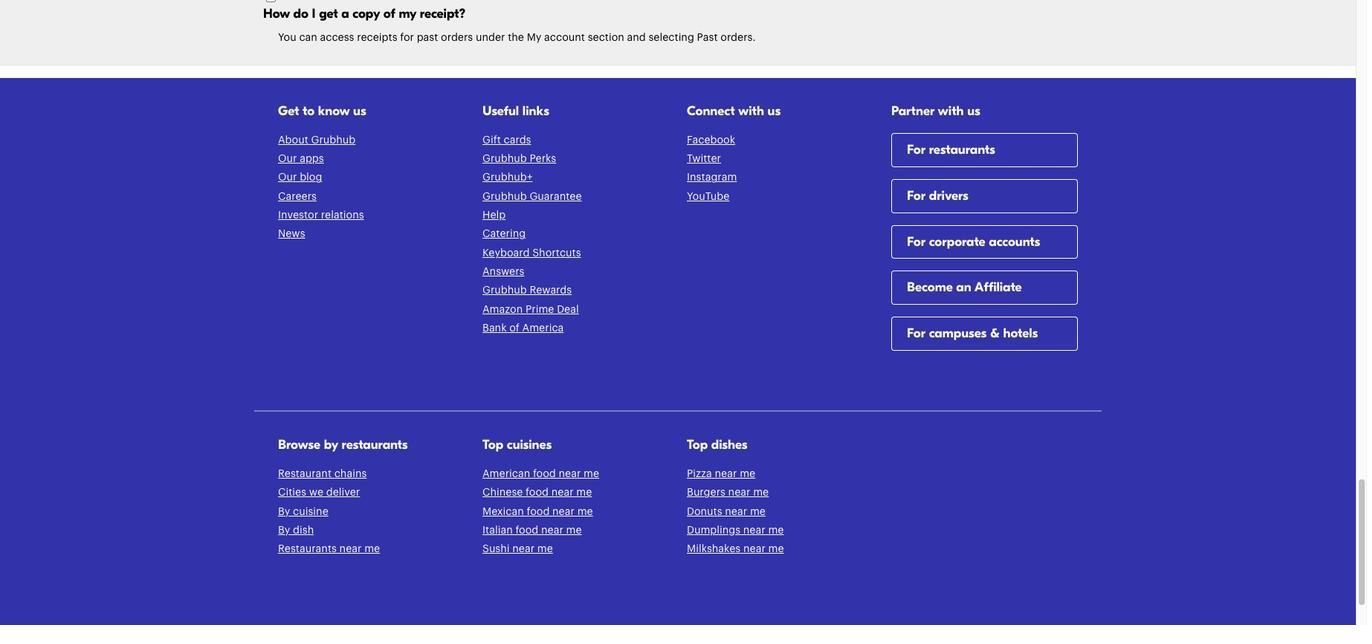 Task type: locate. For each thing, give the bounding box(es) containing it.
our up careers
[[278, 173, 297, 183]]

mexican food near me
[[483, 507, 593, 517]]

get
[[278, 103, 299, 119]]

milkshakes near me
[[687, 545, 784, 555]]

our apps link
[[278, 154, 324, 164]]

food down chinese food near me link at the left bottom of page
[[527, 507, 550, 517]]

3 for from the top
[[907, 234, 926, 250]]

facebook link
[[687, 135, 736, 146]]

restaurants down partner with us
[[929, 142, 996, 158]]

me up donuts near me
[[754, 488, 769, 499]]

food
[[533, 469, 556, 480], [526, 488, 549, 499], [527, 507, 550, 517], [516, 526, 539, 536]]

None checkbox
[[266, 0, 276, 2]]

0 horizontal spatial top
[[483, 437, 504, 453]]

our down about
[[278, 154, 297, 164]]

0 horizontal spatial with
[[738, 103, 765, 119]]

for left drivers
[[907, 188, 926, 204]]

food up sushi near me link
[[516, 526, 539, 536]]

hotels
[[1004, 326, 1038, 342]]

food up mexican food near me at the left of page
[[526, 488, 549, 499]]

us for partner with us
[[968, 103, 981, 119]]

1 horizontal spatial us
[[768, 103, 781, 119]]

1 with from the left
[[738, 103, 765, 119]]

you can access receipts for past orders under the my account section and selecting past orders.
[[278, 33, 756, 43]]

near up chinese food near me link at the left bottom of page
[[559, 469, 581, 480]]

for
[[400, 33, 414, 43]]

milkshakes near me link
[[687, 545, 784, 555]]

italian food near me link
[[483, 526, 582, 536]]

drivers
[[929, 188, 969, 204]]

past
[[697, 33, 718, 43]]

dumplings near me
[[687, 526, 784, 536]]

2 for from the top
[[907, 188, 926, 204]]

grubhub
[[311, 135, 356, 146], [483, 154, 527, 164], [483, 192, 527, 202], [483, 286, 527, 296]]

for left the campuses at the bottom right of page
[[907, 326, 926, 342]]

our for our apps
[[278, 154, 297, 164]]

top up pizza
[[687, 437, 708, 453]]

with
[[738, 103, 765, 119], [938, 103, 964, 119]]

answers link
[[483, 267, 525, 277]]

with right the connect
[[738, 103, 765, 119]]

food for italian
[[516, 526, 539, 536]]

catering link
[[483, 229, 526, 240]]

keyboard shortcuts link
[[483, 248, 581, 259]]

1 vertical spatial our
[[278, 173, 297, 183]]

3 us from the left
[[968, 103, 981, 119]]

for corporate accounts
[[907, 234, 1041, 250]]

for restaurants link
[[892, 133, 1078, 317]]

access
[[320, 33, 354, 43]]

gift cards
[[483, 135, 531, 146]]

deliver
[[326, 488, 360, 499]]

grubhub perks link
[[483, 154, 557, 164]]

for for for corporate accounts
[[907, 234, 926, 250]]

for corporate accounts link
[[892, 225, 1078, 409]]

browse
[[278, 437, 321, 453]]

cities
[[278, 488, 306, 499]]

0 horizontal spatial us
[[353, 103, 366, 119]]

grubhub down answers link
[[483, 286, 527, 296]]

us up for restaurants
[[968, 103, 981, 119]]

0 vertical spatial our
[[278, 154, 297, 164]]

chinese food near me
[[483, 488, 592, 499]]

0 vertical spatial by
[[278, 507, 290, 517]]

past
[[417, 33, 438, 43]]

1 vertical spatial of
[[510, 323, 520, 334]]

by down cities
[[278, 507, 290, 517]]

with for connect
[[738, 103, 765, 119]]

0 horizontal spatial restaurants
[[342, 437, 408, 453]]

0 horizontal spatial of
[[384, 6, 396, 21]]

amazon prime deal
[[483, 305, 579, 315]]

2 top from the left
[[687, 437, 708, 453]]

1 vertical spatial by
[[278, 526, 290, 536]]

restaurant chains
[[278, 469, 367, 480]]

browse by restaurants
[[278, 437, 408, 453]]

cuisine
[[293, 507, 329, 517]]

news
[[278, 229, 305, 240]]

instagram link
[[687, 173, 737, 183]]

1 our from the top
[[278, 154, 297, 164]]

i
[[312, 6, 316, 21]]

1 top from the left
[[483, 437, 504, 453]]

food up chinese food near me link at the left bottom of page
[[533, 469, 556, 480]]

dishes
[[712, 437, 748, 453]]

1 horizontal spatial with
[[938, 103, 964, 119]]

for restaurants
[[907, 142, 996, 158]]

twitter
[[687, 154, 721, 164]]

for for for restaurants
[[907, 142, 926, 158]]

grubhub up the apps
[[311, 135, 356, 146]]

me down mexican food near me at the left of page
[[566, 526, 582, 536]]

sushi near me
[[483, 545, 553, 555]]

do
[[293, 6, 309, 21]]

near up dumplings near me
[[725, 507, 748, 517]]

restaurants up the chains
[[342, 437, 408, 453]]

0 vertical spatial of
[[384, 6, 396, 21]]

restaurant chains link
[[278, 469, 367, 480]]

selecting
[[649, 33, 695, 43]]

of right bank
[[510, 323, 520, 334]]

our blog
[[278, 173, 322, 183]]

2 by from the top
[[278, 526, 290, 536]]

perks
[[530, 154, 557, 164]]

orders.
[[721, 33, 756, 43]]

1 us from the left
[[353, 103, 366, 119]]

investor relations
[[278, 211, 364, 221]]

for for for drivers
[[907, 188, 926, 204]]

1 horizontal spatial top
[[687, 437, 708, 453]]

food for mexican
[[527, 507, 550, 517]]

food for american
[[533, 469, 556, 480]]

of
[[384, 6, 396, 21], [510, 323, 520, 334]]

chinese food near me link
[[483, 488, 592, 499]]

bank of america link
[[483, 323, 564, 334]]

us for connect with us
[[768, 103, 781, 119]]

answers
[[483, 267, 525, 277]]

grubhub down gift cards
[[483, 154, 527, 164]]

receipt?
[[420, 6, 466, 21]]

copy
[[353, 6, 380, 21]]

2 horizontal spatial us
[[968, 103, 981, 119]]

2 with from the left
[[938, 103, 964, 119]]

near
[[559, 469, 581, 480], [715, 469, 737, 480], [552, 488, 574, 499], [729, 488, 751, 499], [553, 507, 575, 517], [725, 507, 748, 517], [541, 526, 564, 536], [744, 526, 766, 536], [340, 545, 362, 555], [513, 545, 535, 555], [744, 545, 766, 555]]

grubhub guarantee
[[483, 192, 582, 202]]

for
[[907, 142, 926, 158], [907, 188, 926, 204], [907, 234, 926, 250], [907, 326, 926, 342]]

near down "american food near me"
[[552, 488, 574, 499]]

shortcuts
[[533, 248, 581, 259]]

4 for from the top
[[907, 326, 926, 342]]

pizza
[[687, 469, 712, 480]]

for down partner
[[907, 142, 926, 158]]

burgers near me link
[[687, 488, 769, 499]]

top dishes
[[687, 437, 748, 453]]

me up milkshakes near me link
[[769, 526, 784, 536]]

me down 'dumplings near me' 'link'
[[769, 545, 784, 555]]

of left 'my'
[[384, 6, 396, 21]]

2 us from the left
[[768, 103, 781, 119]]

near down chinese food near me link at the left bottom of page
[[553, 507, 575, 517]]

american food near me link
[[483, 469, 600, 480]]

keyboard shortcuts
[[483, 248, 581, 259]]

guarantee
[[530, 192, 582, 202]]

1 horizontal spatial restaurants
[[929, 142, 996, 158]]

under
[[476, 33, 505, 43]]

for left "corporate"
[[907, 234, 926, 250]]

1 for from the top
[[907, 142, 926, 158]]

with right partner
[[938, 103, 964, 119]]

grubhub down grubhub+
[[483, 192, 527, 202]]

by for by cuisine
[[278, 507, 290, 517]]

facebook
[[687, 135, 736, 146]]

us right the connect
[[768, 103, 781, 119]]

near right restaurants
[[340, 545, 362, 555]]

us right 'know'
[[353, 103, 366, 119]]

we
[[309, 488, 324, 499]]

for drivers link
[[892, 179, 1078, 363]]

know
[[318, 103, 350, 119]]

2 our from the top
[[278, 173, 297, 183]]

how
[[263, 6, 290, 21]]

cities we deliver
[[278, 488, 360, 499]]

dish
[[293, 526, 314, 536]]

pizza near me
[[687, 469, 756, 480]]

by left dish
[[278, 526, 290, 536]]

1 by from the top
[[278, 507, 290, 517]]

near down italian food near me
[[513, 545, 535, 555]]

me up chinese food near me link at the left bottom of page
[[584, 469, 600, 480]]

top up american
[[483, 437, 504, 453]]



Task type: vqa. For each thing, say whether or not it's contained in the screenshot.
the rightmost With
yes



Task type: describe. For each thing, give the bounding box(es) containing it.
american food near me
[[483, 469, 600, 480]]

1 vertical spatial restaurants
[[342, 437, 408, 453]]

amazon prime deal link
[[483, 305, 579, 315]]

get
[[319, 6, 338, 21]]

investor
[[278, 211, 318, 221]]

food for chinese
[[526, 488, 549, 499]]

burgers near me
[[687, 488, 769, 499]]

by cuisine
[[278, 507, 329, 517]]

keyboard
[[483, 248, 530, 259]]

partner with us
[[892, 103, 981, 119]]

blog
[[300, 173, 322, 183]]

near down mexican food near me at the left of page
[[541, 526, 564, 536]]

careers
[[278, 192, 317, 202]]

me down "italian food near me" link
[[538, 545, 553, 555]]

bank
[[483, 323, 507, 334]]

restaurants
[[278, 545, 337, 555]]

1 horizontal spatial of
[[510, 323, 520, 334]]

cards
[[504, 135, 531, 146]]

by
[[324, 437, 338, 453]]

sushi near me link
[[483, 545, 553, 555]]

grubhub for grubhub rewards
[[483, 286, 527, 296]]

top for top cuisines
[[483, 437, 504, 453]]

me up burgers near me link at the right bottom of the page
[[740, 469, 756, 480]]

top for top dishes
[[687, 437, 708, 453]]

by dish link
[[278, 526, 314, 536]]

become an affiliate link
[[892, 271, 1078, 456]]

grubhub rewards
[[483, 286, 572, 296]]

me up dumplings near me
[[750, 507, 766, 517]]

prime
[[526, 305, 554, 315]]

my
[[527, 33, 542, 43]]

by for by dish
[[278, 526, 290, 536]]

our for our blog
[[278, 173, 297, 183]]

near up burgers near me link at the right bottom of the page
[[715, 469, 737, 480]]

with for partner
[[938, 103, 964, 119]]

me down chinese food near me link at the left bottom of page
[[578, 507, 593, 517]]

investor relations link
[[278, 211, 364, 221]]

american
[[483, 469, 530, 480]]

0 vertical spatial restaurants
[[929, 142, 996, 158]]

burgers
[[687, 488, 726, 499]]

useful
[[483, 103, 519, 119]]

useful links
[[483, 103, 550, 119]]

me down "american food near me"
[[577, 488, 592, 499]]

become
[[907, 280, 953, 296]]

apps
[[300, 154, 324, 164]]

by cuisine link
[[278, 507, 329, 517]]

mexican food near me link
[[483, 507, 593, 517]]

near down 'dumplings near me' 'link'
[[744, 545, 766, 555]]

donuts near me
[[687, 507, 766, 517]]

gift
[[483, 135, 501, 146]]

dumplings
[[687, 526, 741, 536]]

near up milkshakes near me link
[[744, 526, 766, 536]]

our blog link
[[278, 173, 322, 183]]

affiliate
[[975, 280, 1022, 296]]

grubhub for grubhub guarantee
[[483, 192, 527, 202]]

about
[[278, 135, 309, 146]]

grubhub for grubhub perks
[[483, 154, 527, 164]]

deal
[[557, 305, 579, 315]]

cuisines
[[507, 437, 552, 453]]

get to know us
[[278, 103, 366, 119]]

america
[[523, 323, 564, 334]]

cities we deliver link
[[278, 488, 360, 499]]

&
[[991, 326, 1000, 342]]

receipts
[[357, 33, 398, 43]]

grubhub+
[[483, 173, 533, 183]]

twitter link
[[687, 154, 721, 164]]

about grubhub link
[[278, 135, 356, 146]]

sushi
[[483, 545, 510, 555]]

about grubhub
[[278, 135, 356, 146]]

for for for campuses & hotels
[[907, 326, 926, 342]]

for campuses & hotels
[[907, 326, 1038, 342]]

you
[[278, 33, 297, 43]]

gift cards link
[[483, 135, 531, 146]]

connect
[[687, 103, 735, 119]]

corporate
[[929, 234, 986, 250]]

donuts
[[687, 507, 723, 517]]

donuts near me link
[[687, 507, 766, 517]]

near up donuts near me
[[729, 488, 751, 499]]

and
[[627, 33, 646, 43]]

rewards
[[530, 286, 572, 296]]

me right restaurants
[[365, 545, 380, 555]]

accounts
[[989, 234, 1041, 250]]

top cuisines
[[483, 437, 552, 453]]

how do i get a copy of my receipt?
[[263, 6, 466, 21]]

instagram
[[687, 173, 737, 183]]

italian
[[483, 526, 513, 536]]

for drivers
[[907, 188, 969, 204]]

chains
[[334, 469, 367, 480]]

can
[[299, 33, 317, 43]]

by dish
[[278, 526, 314, 536]]

a
[[342, 6, 349, 21]]

catering
[[483, 229, 526, 240]]

youtube link
[[687, 192, 730, 202]]



